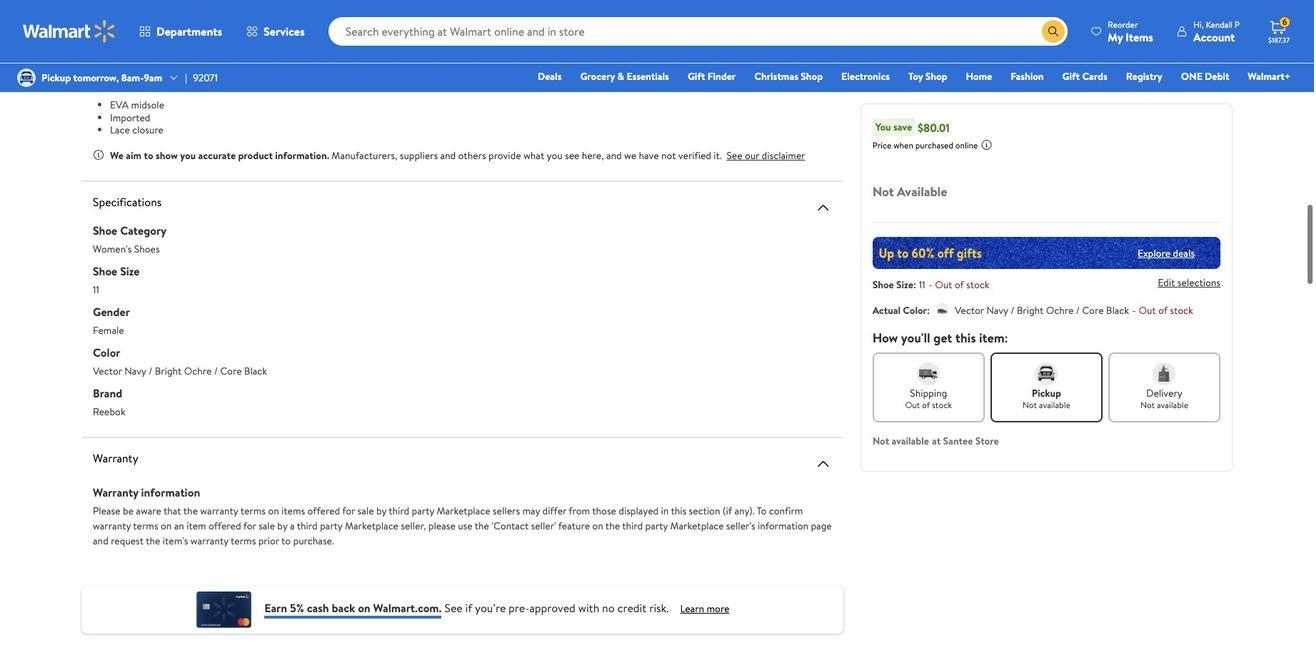 Task type: vqa. For each thing, say whether or not it's contained in the screenshot.
flexweave®
yes



Task type: locate. For each thing, give the bounding box(es) containing it.
0 horizontal spatial marketplace
[[345, 519, 399, 533]]

1 vertical spatial navy
[[125, 364, 146, 378]]

0 vertical spatial this
[[956, 329, 976, 347]]

this inside 'warranty information please be aware that the warranty terms on items offered for sale by third party marketplace sellers may differ from those displayed in this section (if any). to confirm warranty terms on an item offered for sale by a third party marketplace seller, please use the 'contact seller' feature on the third party marketplace seller's information page and request the item's warranty terms prior to purchase.'
[[671, 504, 687, 518]]

lace
[[110, 123, 130, 137]]

1 vertical spatial warranty
[[93, 485, 138, 501]]

11 inside shoe category women's shoes shoe size 11 gender female color vector navy / bright ochre / core black brand reebok
[[93, 283, 99, 297]]

party up seller,
[[412, 504, 434, 518]]

on down those
[[593, 519, 604, 533]]

warranty down item
[[191, 534, 229, 548]]

0 vertical spatial to
[[814, 43, 823, 57]]

0 vertical spatial sale
[[358, 504, 374, 518]]

on right back
[[358, 601, 371, 617]]

athletes,
[[537, 43, 575, 57]]

the up item
[[183, 504, 198, 518]]

1 horizontal spatial :
[[927, 304, 930, 318]]

1 vertical spatial this
[[671, 504, 687, 518]]

an up item's
[[174, 519, 184, 533]]

2 horizontal spatial out
[[1139, 304, 1157, 318]]

reebok
[[577, 43, 610, 57], [93, 405, 126, 419]]

shop for toy shop
[[926, 69, 948, 84]]

more
[[707, 602, 730, 617]]

with left no
[[579, 601, 600, 617]]

0 horizontal spatial a
[[250, 58, 255, 72]]

away.
[[431, 43, 455, 57]]

a inside 'warranty information please be aware that the warranty terms on items offered for sale by third party marketplace sellers may differ from those displayed in this section (if any). to confirm warranty terms on an item offered for sale by a third party marketplace seller, please use the 'contact seller' feature on the third party marketplace seller's information page and request the item's warranty terms prior to purchase.'
[[290, 519, 295, 533]]

it.
[[714, 148, 722, 163]]

stock down intent image for shipping
[[932, 399, 952, 412]]

an right is
[[162, 43, 172, 57]]

1 vertical spatial terms
[[133, 519, 158, 533]]

0 horizontal spatial when
[[317, 43, 340, 57]]

0 vertical spatial warranty
[[93, 450, 138, 466]]

day.
[[269, 43, 286, 57]]

navy inside shoe category women's shoes shoe size 11 gender female color vector navy / bright ochre / core black brand reebok
[[125, 364, 146, 378]]

reebok for athletes,
[[577, 43, 610, 57]]

2 vertical spatial to
[[282, 534, 291, 548]]

purchased
[[916, 139, 954, 151]]

essential
[[175, 43, 213, 57]]

to up energy
[[814, 43, 823, 57]]

0 vertical spatial see
[[727, 148, 743, 163]]

the down those
[[606, 519, 620, 533]]

of inside shipping out of stock
[[922, 399, 930, 412]]

0 vertical spatial offered
[[308, 504, 340, 518]]

0 vertical spatial stock
[[967, 278, 990, 292]]

extra
[[730, 58, 753, 72]]

1 horizontal spatial this
[[956, 329, 976, 347]]

1 vertical spatial :
[[927, 304, 930, 318]]

differ
[[543, 504, 567, 518]]

stock
[[967, 278, 990, 292], [1171, 304, 1194, 318], [932, 399, 952, 412]]

navy down gender
[[125, 364, 146, 378]]

female
[[93, 323, 124, 338]]

reebok inside your workout is an essential part of your day. that's when everything else falls away. perfected by elite athletes, reebok nano x1 shoes are made for anyone who loves to train hard. this women's version has a flexweave® knit upper that's breathable yet durable, with integrated support for multidirectional movement. extra floatride energy foam cushioning in the forefoot provides a responsive feel. a heel clip adds stability.
[[577, 43, 610, 57]]

pickup left 'tomorrow,'
[[41, 71, 71, 85]]

not down intent image for delivery
[[1141, 399, 1155, 412]]

2 you from the left
[[547, 148, 563, 163]]

0 vertical spatial -
[[929, 278, 933, 292]]

not down intent image for pickup at the bottom right of the page
[[1023, 399, 1037, 412]]

terms left prior
[[231, 534, 256, 548]]

pickup for not
[[1032, 387, 1062, 401]]

0 horizontal spatial with
[[486, 58, 505, 72]]

of down edit
[[1159, 304, 1168, 318]]

out inside shipping out of stock
[[906, 399, 920, 412]]

1 horizontal spatial see
[[727, 148, 743, 163]]

legal information image
[[981, 139, 993, 151]]

information up that
[[141, 485, 200, 501]]

how you'll get this item:
[[873, 329, 1009, 347]]

available
[[897, 183, 948, 201]]

services
[[264, 24, 305, 39]]

1 horizontal spatial gift
[[1063, 69, 1080, 84]]

warranty down please
[[93, 519, 131, 533]]

and left we
[[607, 148, 622, 163]]

11 up gender
[[93, 283, 99, 297]]

information
[[141, 485, 200, 501], [758, 519, 809, 533]]

of down intent image for shipping
[[922, 399, 930, 412]]

with
[[486, 58, 505, 72], [579, 601, 600, 617]]

Search search field
[[328, 17, 1068, 46]]

third up purchase.
[[297, 519, 318, 533]]

1 horizontal spatial a
[[275, 73, 280, 87]]

deals link
[[532, 69, 568, 84]]

size up actual color : at the right top
[[897, 278, 914, 292]]

0 vertical spatial out
[[935, 278, 953, 292]]

0 horizontal spatial and
[[93, 534, 108, 548]]

1 vertical spatial vector
[[93, 364, 122, 378]]

2 shop from the left
[[926, 69, 948, 84]]

warranty
[[200, 504, 238, 518], [93, 519, 131, 533], [191, 534, 229, 548]]

see left if
[[445, 601, 463, 617]]

not left the available at right top
[[873, 183, 894, 201]]

this left section on the right
[[671, 504, 687, 518]]

1 horizontal spatial an
[[174, 519, 184, 533]]

0 horizontal spatial vector
[[93, 364, 122, 378]]

terms down aware
[[133, 519, 158, 533]]

you save $80.01
[[876, 120, 950, 135]]

cash
[[307, 601, 329, 617]]

2 horizontal spatial by
[[503, 43, 513, 57]]

0 vertical spatial by
[[503, 43, 513, 57]]

2 vertical spatial by
[[277, 519, 288, 533]]

stock down edit selections
[[1171, 304, 1194, 318]]

navy up item:
[[987, 304, 1009, 318]]

1 horizontal spatial reebok
[[577, 43, 610, 57]]

0 vertical spatial pickup
[[41, 71, 71, 85]]

this right get
[[956, 329, 976, 347]]

out for - out of stock
[[1139, 304, 1157, 318]]

gift for gift cards
[[1063, 69, 1080, 84]]

deals
[[1173, 246, 1195, 260]]

marketplace left seller,
[[345, 519, 399, 533]]

see our disclaimer button
[[727, 148, 806, 163]]

1 horizontal spatial information
[[758, 519, 809, 533]]

details
[[135, 12, 167, 28]]

0 horizontal spatial size
[[120, 263, 140, 279]]

1 vertical spatial to
[[144, 148, 153, 163]]

marketplace down section on the right
[[671, 519, 724, 533]]

available left at
[[892, 434, 930, 449]]

this
[[140, 58, 158, 72]]

upper
[[328, 58, 353, 72]]

shoes inside your workout is an essential part of your day. that's when everything else falls away. perfected by elite athletes, reebok nano x1 shoes are made for anyone who loves to train hard. this women's version has a flexweave® knit upper that's breathable yet durable, with integrated support for multidirectional movement. extra floatride energy foam cushioning in the forefoot provides a responsive feel. a heel clip adds stability.
[[650, 43, 675, 57]]

durable,
[[448, 58, 483, 72]]

prior
[[258, 534, 279, 548]]

intent image for shipping image
[[918, 363, 940, 386]]

color down female
[[93, 345, 120, 360]]

you'll
[[902, 329, 931, 347]]

we
[[624, 148, 637, 163]]

0 vertical spatial black
[[1107, 304, 1130, 318]]

marketplace up use
[[437, 504, 491, 518]]

search icon image
[[1048, 26, 1060, 37]]

a down 'flexweave®'
[[275, 73, 280, 87]]

Walmart Site-Wide search field
[[328, 17, 1068, 46]]

0 horizontal spatial information
[[141, 485, 200, 501]]

see right it.
[[727, 148, 743, 163]]

1 horizontal spatial in
[[661, 504, 669, 518]]

1 horizontal spatial available
[[1040, 399, 1071, 412]]

2 horizontal spatial stock
[[1171, 304, 1194, 318]]

shoe for size
[[873, 278, 894, 292]]

on down that
[[161, 519, 172, 533]]

1 vertical spatial with
[[579, 601, 600, 617]]

: up actual color : at the right top
[[914, 278, 917, 292]]

core
[[1083, 304, 1104, 318], [220, 364, 242, 378]]

product
[[238, 148, 273, 163]]

party down 'displayed'
[[646, 519, 668, 533]]

2 vertical spatial warranty
[[191, 534, 229, 548]]

out down explore on the top
[[1139, 304, 1157, 318]]

of inside your workout is an essential part of your day. that's when everything else falls away. perfected by elite athletes, reebok nano x1 shoes are made for anyone who loves to train hard. this women's version has a flexweave® knit upper that's breathable yet durable, with integrated support for multidirectional movement. extra floatride energy foam cushioning in the forefoot provides a responsive feel. a heel clip adds stability.
[[236, 43, 245, 57]]

when
[[317, 43, 340, 57], [894, 139, 914, 151]]

: down the shoe size : 11 - out of stock
[[927, 304, 930, 318]]

who
[[769, 43, 787, 57]]

an inside your workout is an essential part of your day. that's when everything else falls away. perfected by elite athletes, reebok nano x1 shoes are made for anyone who loves to train hard. this women's version has a flexweave® knit upper that's breathable yet durable, with integrated support for multidirectional movement. extra floatride energy foam cushioning in the forefoot provides a responsive feel. a heel clip adds stability.
[[162, 43, 172, 57]]

warranty up item
[[200, 504, 238, 518]]

1 horizontal spatial shop
[[926, 69, 948, 84]]

1 vertical spatial stock
[[1171, 304, 1194, 318]]

0 horizontal spatial black
[[244, 364, 267, 378]]

0 horizontal spatial to
[[144, 148, 153, 163]]

stock inside shipping out of stock
[[932, 399, 952, 412]]

in left |
[[169, 73, 177, 87]]

information down confirm
[[758, 519, 809, 533]]

the down 'women's'
[[179, 73, 194, 87]]

1 horizontal spatial bright
[[1017, 304, 1044, 318]]

0 horizontal spatial stock
[[932, 399, 952, 412]]

party up purchase.
[[320, 519, 343, 533]]

shop right toy
[[926, 69, 948, 84]]

2 horizontal spatial and
[[607, 148, 622, 163]]

intent image for delivery image
[[1154, 363, 1176, 386]]

grocery
[[580, 69, 615, 84]]

with down perfected
[[486, 58, 505, 72]]

marketplace
[[437, 504, 491, 518], [345, 519, 399, 533], [671, 519, 724, 533]]

0 horizontal spatial core
[[220, 364, 242, 378]]

essentials
[[627, 69, 669, 84]]

1 gift from the left
[[688, 69, 705, 84]]

reebok for brand
[[93, 405, 126, 419]]

shop down loves
[[801, 69, 823, 84]]

shoe category women's shoes shoe size 11 gender female color vector navy / bright ochre / core black brand reebok
[[93, 223, 267, 419]]

available inside delivery not available
[[1157, 399, 1189, 412]]

please
[[429, 519, 456, 533]]

when up knit
[[317, 43, 340, 57]]

2 horizontal spatial marketplace
[[671, 519, 724, 533]]

vector up item:
[[955, 304, 985, 318]]

1 warranty from the top
[[93, 450, 138, 466]]

11
[[919, 278, 926, 292], [93, 283, 99, 297]]

2 gift from the left
[[1063, 69, 1080, 84]]

capital one  earn 5% cash back on walmart.com. see if you're pre-approved with no credit risk. learn more element
[[681, 602, 730, 617]]

see
[[727, 148, 743, 163], [445, 601, 463, 617]]

terms up prior
[[241, 504, 266, 518]]

offered
[[308, 504, 340, 518], [209, 519, 241, 533]]

to right aim
[[144, 148, 153, 163]]

1 vertical spatial sale
[[259, 519, 275, 533]]

for left & on the top left of the page
[[592, 58, 605, 72]]

to inside 'warranty information please be aware that the warranty terms on items offered for sale by third party marketplace sellers may differ from those displayed in this section (if any). to confirm warranty terms on an item offered for sale by a third party marketplace seller, please use the 'contact seller' feature on the third party marketplace seller's information page and request the item's warranty terms prior to purchase.'
[[282, 534, 291, 548]]

for right the made
[[720, 43, 733, 57]]

shoe
[[93, 223, 117, 238], [93, 263, 117, 279], [873, 278, 894, 292]]

'contact
[[492, 519, 529, 533]]

to right prior
[[282, 534, 291, 548]]

black
[[1107, 304, 1130, 318], [244, 364, 267, 378]]

capitalone image
[[195, 592, 253, 628]]

0 vertical spatial :
[[914, 278, 917, 292]]

0 horizontal spatial you
[[180, 148, 196, 163]]

1 vertical spatial ochre
[[184, 364, 212, 378]]

shoes right x1
[[650, 43, 675, 57]]

vector inside shoe category women's shoes shoe size 11 gender female color vector navy / bright ochre / core black brand reebok
[[93, 364, 122, 378]]

available down intent image for pickup at the bottom right of the page
[[1040, 399, 1071, 412]]

1 vertical spatial warranty
[[93, 519, 131, 533]]

sale
[[358, 504, 374, 518], [259, 519, 275, 533]]

toy
[[909, 69, 923, 84]]

you left see
[[547, 148, 563, 163]]

shoe size : 11 - out of stock
[[873, 278, 990, 292]]

christmas shop link
[[748, 69, 830, 84]]

energy
[[798, 58, 828, 72]]

/
[[1011, 304, 1015, 318], [1077, 304, 1080, 318], [149, 364, 152, 378], [214, 364, 218, 378]]

at
[[932, 434, 941, 449]]

0 horizontal spatial see
[[445, 601, 463, 617]]

1 horizontal spatial out
[[935, 278, 953, 292]]

stock for - out of stock
[[1171, 304, 1194, 318]]

0 horizontal spatial offered
[[209, 519, 241, 533]]

0 horizontal spatial pickup
[[41, 71, 71, 85]]

a right has
[[250, 58, 255, 72]]

responsive
[[282, 73, 328, 87]]

shoes down category at the top
[[134, 242, 160, 256]]

online
[[956, 139, 978, 151]]

0 horizontal spatial this
[[671, 504, 687, 518]]

learn more
[[681, 602, 730, 617]]

vector up the brand
[[93, 364, 122, 378]]

others
[[458, 148, 486, 163]]

terms
[[241, 504, 266, 518], [133, 519, 158, 533], [231, 534, 256, 548]]

you
[[180, 148, 196, 163], [547, 148, 563, 163]]

feature
[[559, 519, 590, 533]]

$187.37
[[1269, 35, 1290, 45]]

reebok up "support"
[[577, 43, 610, 57]]

1 vertical spatial when
[[894, 139, 914, 151]]

and left others
[[440, 148, 456, 163]]

1 vertical spatial reebok
[[93, 405, 126, 419]]

hi,
[[1194, 18, 1204, 30]]

offered right items
[[308, 504, 340, 518]]

shoe up women's
[[93, 223, 117, 238]]

has
[[234, 58, 248, 72]]

0 horizontal spatial shop
[[801, 69, 823, 84]]

1 vertical spatial information
[[758, 519, 809, 533]]

gift left finder
[[688, 69, 705, 84]]

available for delivery
[[1157, 399, 1189, 412]]

nano
[[612, 43, 635, 57]]

learn
[[681, 602, 705, 617]]

of up has
[[236, 43, 245, 57]]

warranty inside 'warranty information please be aware that the warranty terms on items offered for sale by third party marketplace sellers may differ from those displayed in this section (if any). to confirm warranty terms on an item offered for sale by a third party marketplace seller, please use the 'contact seller' feature on the third party marketplace seller's information page and request the item's warranty terms prior to purchase.'
[[93, 485, 138, 501]]

reebok inside shoe category women's shoes shoe size 11 gender female color vector navy / bright ochre / core black brand reebok
[[93, 405, 126, 419]]

a
[[250, 58, 255, 72], [275, 73, 280, 87], [290, 519, 295, 533]]

1 horizontal spatial vector
[[955, 304, 985, 318]]

please
[[93, 504, 121, 518]]

1 horizontal spatial to
[[282, 534, 291, 548]]

out down intent image for shipping
[[906, 399, 920, 412]]

selections
[[1178, 276, 1221, 290]]

0 horizontal spatial by
[[277, 519, 288, 533]]

in right 'displayed'
[[661, 504, 669, 518]]

third up seller,
[[389, 504, 410, 518]]

size down women's
[[120, 263, 140, 279]]

when down save
[[894, 139, 914, 151]]

floatride
[[756, 58, 795, 72]]

ochre inside shoe category women's shoes shoe size 11 gender female color vector navy / bright ochre / core black brand reebok
[[184, 364, 212, 378]]

for right item
[[243, 519, 256, 533]]

0 horizontal spatial an
[[162, 43, 172, 57]]

1 horizontal spatial pickup
[[1032, 387, 1062, 401]]

this
[[956, 329, 976, 347], [671, 504, 687, 518]]

and left the "request"
[[93, 534, 108, 548]]

1 horizontal spatial color
[[903, 304, 927, 318]]

reebok down the brand
[[93, 405, 126, 419]]

pickup down intent image for pickup at the bottom right of the page
[[1032, 387, 1062, 401]]

2 horizontal spatial available
[[1157, 399, 1189, 412]]

shoe up actual
[[873, 278, 894, 292]]

if
[[466, 601, 472, 617]]

1 horizontal spatial when
[[894, 139, 914, 151]]

available down intent image for delivery
[[1157, 399, 1189, 412]]

2 warranty from the top
[[93, 485, 138, 501]]

0 vertical spatial reebok
[[577, 43, 610, 57]]

2 horizontal spatial to
[[814, 43, 823, 57]]

offered right item
[[209, 519, 241, 533]]

| 92071
[[185, 71, 218, 85]]

size inside shoe category women's shoes shoe size 11 gender female color vector navy / bright ochre / core black brand reebok
[[120, 263, 140, 279]]

pickup not available
[[1023, 387, 1071, 412]]

0 vertical spatial when
[[317, 43, 340, 57]]

color up you'll
[[903, 304, 927, 318]]

you right show
[[180, 148, 196, 163]]

available inside pickup not available
[[1040, 399, 1071, 412]]

1 vertical spatial core
[[220, 364, 242, 378]]

11 up actual color : at the right top
[[919, 278, 926, 292]]

electronics link
[[835, 69, 897, 84]]

out up get
[[935, 278, 953, 292]]

1 vertical spatial by
[[376, 504, 387, 518]]

gift
[[688, 69, 705, 84], [1063, 69, 1080, 84]]

third down 'displayed'
[[622, 519, 643, 533]]

a down items
[[290, 519, 295, 533]]

fashion link
[[1005, 69, 1051, 84]]

 image
[[17, 69, 36, 87]]

gift left cards
[[1063, 69, 1080, 84]]

2 vertical spatial stock
[[932, 399, 952, 412]]

the left item's
[[146, 534, 160, 548]]

1 vertical spatial in
[[661, 504, 669, 518]]

electronics
[[842, 69, 890, 84]]

0 vertical spatial shoes
[[650, 43, 675, 57]]

midsole
[[131, 98, 164, 112]]

0 horizontal spatial in
[[169, 73, 177, 87]]

1 shop from the left
[[801, 69, 823, 84]]

stock for shipping out of stock
[[932, 399, 952, 412]]

5%
[[290, 601, 304, 617]]

0 horizontal spatial bright
[[155, 364, 182, 378]]

stock up item:
[[967, 278, 990, 292]]

0 horizontal spatial ochre
[[184, 364, 212, 378]]

your workout is an essential part of your day. that's when everything else falls away. perfected by elite athletes, reebok nano x1 shoes are made for anyone who loves to train hard. this women's version has a flexweave® knit upper that's breathable yet durable, with integrated support for multidirectional movement. extra floatride energy foam cushioning in the forefoot provides a responsive feel. a heel clip adds stability.
[[93, 43, 828, 87]]

not inside pickup not available
[[1023, 399, 1037, 412]]

of up how you'll get this item:
[[955, 278, 964, 292]]

pickup inside pickup not available
[[1032, 387, 1062, 401]]



Task type: describe. For each thing, give the bounding box(es) containing it.
0 vertical spatial terms
[[241, 504, 266, 518]]

shoes inside shoe category women's shoes shoe size 11 gender female color vector navy / bright ochre / core black brand reebok
[[134, 242, 160, 256]]

black inside shoe category women's shoes shoe size 11 gender female color vector navy / bright ochre / core black brand reebok
[[244, 364, 267, 378]]

0 vertical spatial warranty
[[200, 504, 238, 518]]

no
[[602, 601, 615, 617]]

shoe down women's
[[93, 263, 117, 279]]

page
[[811, 519, 832, 533]]

your
[[93, 43, 112, 57]]

warranty information please be aware that the warranty terms on items offered for sale by third party marketplace sellers may differ from those displayed in this section (if any). to confirm warranty terms on an item offered for sale by a third party marketplace seller, please use the 'contact seller' feature on the third party marketplace seller's information page and request the item's warranty terms prior to purchase.
[[93, 485, 832, 548]]

1 horizontal spatial core
[[1083, 304, 1104, 318]]

1 horizontal spatial with
[[579, 601, 600, 617]]

1 horizontal spatial black
[[1107, 304, 1130, 318]]

walmart image
[[23, 20, 116, 43]]

provide
[[489, 148, 521, 163]]

price
[[873, 139, 892, 151]]

credit
[[618, 601, 647, 617]]

1 horizontal spatial sale
[[358, 504, 374, 518]]

train
[[93, 58, 113, 72]]

we aim to show you accurate product information. manufacturers, suppliers and others provide what you see here, and we have not verified it. see our disclaimer
[[110, 148, 806, 163]]

tomorrow,
[[73, 71, 119, 85]]

available for pickup
[[1040, 399, 1071, 412]]

1 horizontal spatial by
[[376, 504, 387, 518]]

accurate
[[198, 148, 236, 163]]

foam
[[93, 73, 117, 87]]

and inside 'warranty information please be aware that the warranty terms on items offered for sale by third party marketplace sellers may differ from those displayed in this section (if any). to confirm warranty terms on an item offered for sale by a third party marketplace seller, please use the 'contact seller' feature on the third party marketplace seller's information page and request the item's warranty terms prior to purchase.'
[[93, 534, 108, 548]]

0 horizontal spatial third
[[297, 519, 318, 533]]

from
[[569, 504, 590, 518]]

our
[[745, 148, 760, 163]]

provides
[[235, 73, 272, 87]]

1 horizontal spatial party
[[412, 504, 434, 518]]

shipping out of stock
[[906, 387, 952, 412]]

you
[[876, 120, 891, 134]]

bright inside shoe category women's shoes shoe size 11 gender female color vector navy / bright ochre / core black brand reebok
[[155, 364, 182, 378]]

1 horizontal spatial marketplace
[[437, 504, 491, 518]]

grocery & essentials
[[580, 69, 669, 84]]

for right items
[[342, 504, 355, 518]]

item
[[187, 519, 206, 533]]

2 vertical spatial terms
[[231, 534, 256, 548]]

departments
[[156, 24, 222, 39]]

1 horizontal spatial third
[[389, 504, 410, 518]]

not left at
[[873, 434, 890, 449]]

0 horizontal spatial party
[[320, 519, 343, 533]]

what
[[524, 148, 545, 163]]

not
[[662, 148, 676, 163]]

that's
[[355, 58, 380, 72]]

1 horizontal spatial and
[[440, 148, 456, 163]]

get
[[934, 329, 953, 347]]

pickup for tomorrow,
[[41, 71, 71, 85]]

gift cards link
[[1056, 69, 1114, 84]]

those
[[592, 504, 617, 518]]

we
[[110, 148, 124, 163]]

home
[[966, 69, 993, 84]]

manufacturers,
[[332, 148, 398, 163]]

1 vertical spatial see
[[445, 601, 463, 617]]

women's
[[160, 58, 197, 72]]

0 vertical spatial ochre
[[1047, 304, 1074, 318]]

not inside delivery not available
[[1141, 399, 1155, 412]]

1 horizontal spatial 11
[[919, 278, 926, 292]]

services button
[[234, 14, 317, 49]]

flexweave®
[[258, 58, 306, 72]]

eva midsole imported lace closure
[[110, 98, 164, 137]]

hard.
[[116, 58, 138, 72]]

(if
[[723, 504, 732, 518]]

seller's
[[727, 519, 756, 533]]

product details image
[[815, 17, 832, 34]]

0 vertical spatial information
[[141, 485, 200, 501]]

specifications
[[93, 194, 162, 210]]

yet
[[431, 58, 445, 72]]

0 horizontal spatial -
[[929, 278, 933, 292]]

1 horizontal spatial offered
[[308, 504, 340, 518]]

: for size
[[914, 278, 917, 292]]

1 horizontal spatial stock
[[967, 278, 990, 292]]

seller'
[[531, 519, 556, 533]]

deals
[[538, 69, 562, 84]]

back
[[332, 601, 355, 617]]

the inside your workout is an essential part of your day. that's when everything else falls away. perfected by elite athletes, reebok nano x1 shoes are made for anyone who loves to train hard. this women's version has a flexweave® knit upper that's breathable yet durable, with integrated support for multidirectional movement. extra floatride energy foam cushioning in the forefoot provides a responsive feel. a heel clip adds stability.
[[179, 73, 194, 87]]

2 horizontal spatial party
[[646, 519, 668, 533]]

have
[[639, 148, 659, 163]]

reorder my items
[[1108, 18, 1154, 45]]

one debit link
[[1175, 69, 1236, 84]]

color inside shoe category women's shoes shoe size 11 gender female color vector navy / bright ochre / core black brand reebok
[[93, 345, 120, 360]]

1 vertical spatial -
[[1133, 304, 1136, 318]]

shop for christmas shop
[[801, 69, 823, 84]]

toy shop
[[909, 69, 948, 84]]

adds
[[400, 73, 420, 87]]

in inside your workout is an essential part of your day. that's when everything else falls away. perfected by elite athletes, reebok nano x1 shoes are made for anyone who loves to train hard. this women's version has a flexweave® knit upper that's breathable yet durable, with integrated support for multidirectional movement. extra floatride energy foam cushioning in the forefoot provides a responsive feel. a heel clip adds stability.
[[169, 73, 177, 87]]

gift cards
[[1063, 69, 1108, 84]]

1 you from the left
[[180, 148, 196, 163]]

explore deals link
[[1132, 240, 1201, 266]]

warranty for warranty
[[93, 450, 138, 466]]

how
[[873, 329, 898, 347]]

shoe for category
[[93, 223, 117, 238]]

not available
[[873, 183, 948, 201]]

1 horizontal spatial size
[[897, 278, 914, 292]]

item:
[[980, 329, 1009, 347]]

that
[[164, 504, 181, 518]]

1 vertical spatial a
[[275, 73, 280, 87]]

in inside 'warranty information please be aware that the warranty terms on items offered for sale by third party marketplace sellers may differ from those displayed in this section (if any). to confirm warranty terms on an item offered for sale by a third party marketplace seller, please use the 'contact seller' feature on the third party marketplace seller's information page and request the item's warranty terms prior to purchase.'
[[661, 504, 669, 518]]

actual
[[873, 304, 901, 318]]

eva
[[110, 98, 129, 112]]

0 vertical spatial bright
[[1017, 304, 1044, 318]]

risk.
[[650, 601, 669, 617]]

intent image for pickup image
[[1036, 363, 1058, 386]]

displayed
[[619, 504, 659, 518]]

gift finder link
[[682, 69, 743, 84]]

items
[[1126, 29, 1154, 45]]

workout
[[115, 43, 151, 57]]

1 vertical spatial offered
[[209, 519, 241, 533]]

: for color
[[927, 304, 930, 318]]

walmart+
[[1248, 69, 1291, 84]]

edit selections button
[[1158, 276, 1221, 290]]

fashion
[[1011, 69, 1044, 84]]

christmas
[[755, 69, 799, 84]]

the right use
[[475, 519, 489, 533]]

to inside your workout is an essential part of your day. that's when everything else falls away. perfected by elite athletes, reebok nano x1 shoes are made for anyone who loves to train hard. this women's version has a flexweave® knit upper that's breathable yet durable, with integrated support for multidirectional movement. extra floatride energy foam cushioning in the forefoot provides a responsive feel. a heel clip adds stability.
[[814, 43, 823, 57]]

core inside shoe category women's shoes shoe size 11 gender female color vector navy / bright ochre / core black brand reebok
[[220, 364, 242, 378]]

clip
[[382, 73, 397, 87]]

an inside 'warranty information please be aware that the warranty terms on items offered for sale by third party marketplace sellers may differ from those displayed in this section (if any). to confirm warranty terms on an item offered for sale by a third party marketplace seller, please use the 'contact seller' feature on the third party marketplace seller's information page and request the item's warranty terms prior to purchase.'
[[174, 519, 184, 533]]

with inside your workout is an essential part of your day. that's when everything else falls away. perfected by elite athletes, reebok nano x1 shoes are made for anyone who loves to train hard. this women's version has a flexweave® knit upper that's breathable yet durable, with integrated support for multidirectional movement. extra floatride energy foam cushioning in the forefoot provides a responsive feel. a heel clip adds stability.
[[486, 58, 505, 72]]

santee
[[944, 434, 973, 449]]

closure
[[132, 123, 164, 137]]

0 vertical spatial a
[[250, 58, 255, 72]]

my
[[1108, 29, 1123, 45]]

actual color :
[[873, 304, 930, 318]]

pre-
[[509, 601, 530, 617]]

0 vertical spatial navy
[[987, 304, 1009, 318]]

warranty for warranty information please be aware that the warranty terms on items offered for sale by third party marketplace sellers may differ from those displayed in this section (if any). to confirm warranty terms on an item offered for sale by a third party marketplace seller, please use the 'contact seller' feature on the third party marketplace seller's information page and request the item's warranty terms prior to purchase.
[[93, 485, 138, 501]]

see
[[565, 148, 580, 163]]

on left items
[[268, 504, 279, 518]]

out for shipping out of stock
[[906, 399, 920, 412]]

by inside your workout is an essential part of your day. that's when everything else falls away. perfected by elite athletes, reebok nano x1 shoes are made for anyone who loves to train hard. this women's version has a flexweave® knit upper that's breathable yet durable, with integrated support for multidirectional movement. extra floatride energy foam cushioning in the forefoot provides a responsive feel. a heel clip adds stability.
[[503, 43, 513, 57]]

up to sixty percent off deals. shop now. image
[[873, 237, 1221, 269]]

gift for gift finder
[[688, 69, 705, 84]]

hi, kendall p account
[[1194, 18, 1240, 45]]

perfected
[[457, 43, 500, 57]]

not available at santee store
[[873, 434, 999, 449]]

registry link
[[1120, 69, 1169, 84]]

6 $187.37
[[1269, 16, 1290, 45]]

cards
[[1083, 69, 1108, 84]]

sellers
[[493, 504, 520, 518]]

warranty image
[[815, 455, 832, 473]]

specifications image
[[815, 199, 832, 216]]

0 horizontal spatial sale
[[259, 519, 275, 533]]

one debit
[[1182, 69, 1230, 84]]

imported
[[110, 110, 150, 125]]

0 horizontal spatial available
[[892, 434, 930, 449]]

0 vertical spatial color
[[903, 304, 927, 318]]

0 vertical spatial vector
[[955, 304, 985, 318]]

seller,
[[401, 519, 426, 533]]

2 horizontal spatial third
[[622, 519, 643, 533]]

reorder
[[1108, 18, 1139, 30]]

store
[[976, 434, 999, 449]]

when inside your workout is an essential part of your day. that's when everything else falls away. perfected by elite athletes, reebok nano x1 shoes are made for anyone who loves to train hard. this women's version has a flexweave® knit upper that's breathable yet durable, with integrated support for multidirectional movement. extra floatride energy foam cushioning in the forefoot provides a responsive feel. a heel clip adds stability.
[[317, 43, 340, 57]]



